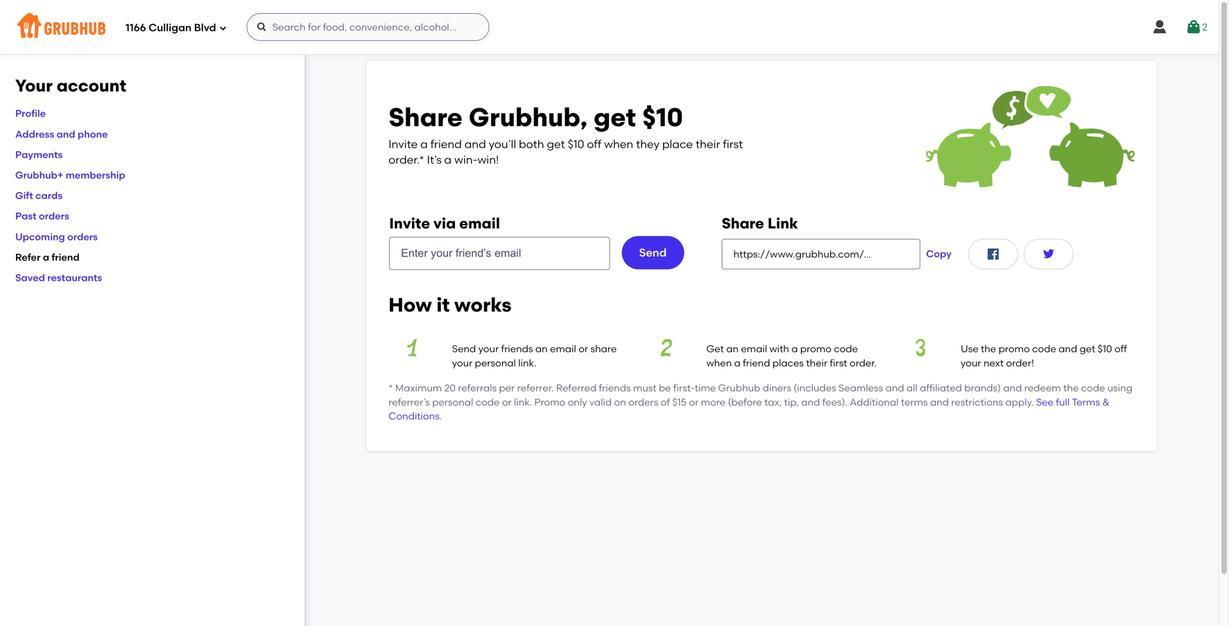 Task type: describe. For each thing, give the bounding box(es) containing it.
link. inside send your friends an email or share your personal link.
[[518, 357, 537, 369]]

an inside the get an email with a promo code when a friend places their first order.
[[727, 343, 739, 355]]

tax,
[[765, 396, 782, 408]]

your inside use the promo code and get $10 off your next order!
[[961, 357, 982, 369]]

1166
[[126, 22, 146, 34]]

orders for upcoming orders
[[67, 231, 98, 243]]

2
[[1203, 21, 1208, 33]]

invite inside share grubhub, get $10 invite a friend and you'll both get $10 off when they place their first order.* it's a win-win!
[[389, 137, 418, 151]]

&
[[1103, 396, 1110, 408]]

proceed to checkout button
[[1015, 396, 1201, 421]]

step 1 image
[[389, 339, 436, 357]]

step 3 image
[[897, 339, 944, 357]]

referrer's
[[389, 396, 430, 408]]

share grubhub, get $10 invite a friend and you'll both get $10 off when they place their first order.* it's a win-win!
[[389, 102, 743, 167]]

20
[[444, 382, 456, 394]]

next
[[984, 357, 1004, 369]]

account
[[57, 76, 126, 96]]

send button
[[622, 236, 684, 269]]

friends inside send your friends an email or share your personal link.
[[501, 343, 533, 355]]

via
[[434, 215, 456, 232]]

friend inside share grubhub, get $10 invite a friend and you'll both get $10 off when they place their first order.* it's a win-win!
[[431, 137, 462, 151]]

and inside share grubhub, get $10 invite a friend and you'll both get $10 off when they place their first order.* it's a win-win!
[[465, 137, 486, 151]]

grubhub
[[719, 382, 761, 394]]

address and phone link
[[15, 128, 108, 140]]

friends inside * maximum 20 referrals per referrer. referred friends must be first-time grubhub diners (includes seamless and all affiliated brands) and redeem the code using referrer's personal code or link. promo only valid on orders of $15 or more (before tax, tip, and fees). additional terms and restrictions apply.
[[599, 382, 631, 394]]

restrictions
[[952, 396, 1003, 408]]

off inside share grubhub, get $10 invite a friend and you'll both get $10 off when they place their first order.* it's a win-win!
[[587, 137, 602, 151]]

(includes
[[794, 382, 837, 394]]

proceed to checkout
[[1058, 403, 1159, 414]]

an inside send your friends an email or share your personal link.
[[536, 343, 548, 355]]

gift cards
[[15, 190, 63, 202]]

it
[[437, 293, 450, 317]]

referred
[[556, 382, 597, 394]]

past orders
[[15, 210, 69, 222]]

maximum
[[395, 382, 442, 394]]

or inside send your friends an email or share your personal link.
[[579, 343, 588, 355]]

both
[[519, 137, 544, 151]]

seamless
[[839, 382, 883, 394]]

diners
[[763, 382, 792, 394]]

brands)
[[965, 382, 1001, 394]]

redeem
[[1025, 382, 1061, 394]]

0 horizontal spatial svg image
[[985, 246, 1002, 262]]

0 vertical spatial $10
[[643, 102, 683, 133]]

saved restaurants
[[15, 272, 102, 284]]

first inside share grubhub, get $10 invite a friend and you'll both get $10 off when they place their first order.* it's a win-win!
[[723, 137, 743, 151]]

refer a friend link
[[15, 251, 80, 263]]

Enter your friend's email email field
[[389, 237, 610, 270]]

works
[[455, 293, 512, 317]]

terms
[[901, 396, 928, 408]]

1 vertical spatial $10
[[568, 137, 585, 151]]

get
[[707, 343, 724, 355]]

additional
[[850, 396, 899, 408]]

*
[[389, 382, 393, 394]]

get inside use the promo code and get $10 off your next order!
[[1080, 343, 1096, 355]]

a right the with
[[792, 343, 798, 355]]

order.
[[850, 357, 877, 369]]

refer a friend
[[15, 251, 80, 263]]

first inside the get an email with a promo code when a friend places their first order.
[[830, 357, 848, 369]]

invite via email
[[389, 215, 500, 232]]

.
[[440, 411, 442, 422]]

0 horizontal spatial or
[[502, 396, 512, 408]]

upcoming orders
[[15, 231, 98, 243]]

win-
[[454, 153, 478, 167]]

fees).
[[823, 396, 848, 408]]

affiliated
[[920, 382, 962, 394]]

when inside share grubhub, get $10 invite a friend and you'll both get $10 off when they place their first order.* it's a win-win!
[[604, 137, 634, 151]]

see full terms & conditions
[[389, 396, 1110, 422]]

culligan
[[149, 22, 192, 34]]

full
[[1056, 396, 1070, 408]]

terms
[[1072, 396, 1100, 408]]

and left all
[[886, 382, 905, 394]]

address
[[15, 128, 54, 140]]

code inside use the promo code and get $10 off your next order!
[[1033, 343, 1057, 355]]

step 2 image
[[643, 339, 690, 357]]

their inside share grubhub, get $10 invite a friend and you'll both get $10 off when they place their first order.* it's a win-win!
[[696, 137, 721, 151]]

0 horizontal spatial your
[[452, 357, 473, 369]]

share
[[591, 343, 617, 355]]

a up grubhub
[[734, 357, 741, 369]]

past
[[15, 210, 36, 222]]

valid
[[590, 396, 612, 408]]

grubhub,
[[469, 102, 588, 133]]

email inside send your friends an email or share your personal link.
[[550, 343, 576, 355]]

how
[[389, 293, 432, 317]]

promo
[[535, 396, 566, 408]]

cards
[[35, 190, 63, 202]]

how it works
[[389, 293, 512, 317]]

code inside the get an email with a promo code when a friend places their first order.
[[834, 343, 858, 355]]

use
[[961, 343, 979, 355]]

profile
[[15, 108, 46, 120]]

and up the apply.
[[1004, 382, 1022, 394]]

be
[[659, 382, 671, 394]]

phone
[[78, 128, 108, 140]]

a right the it's
[[444, 153, 452, 167]]

your
[[15, 76, 53, 96]]

code down referrals
[[476, 396, 500, 408]]

upcoming orders link
[[15, 231, 98, 243]]

time
[[695, 382, 716, 394]]

blvd
[[194, 22, 216, 34]]

proceed
[[1058, 403, 1098, 414]]

their inside the get an email with a promo code when a friend places their first order.
[[806, 357, 828, 369]]

the inside * maximum 20 referrals per referrer. referred friends must be first-time grubhub diners (includes seamless and all affiliated brands) and redeem the code using referrer's personal code or link. promo only valid on orders of $15 or more (before tax, tip, and fees). additional terms and restrictions apply.
[[1064, 382, 1079, 394]]

your account
[[15, 76, 126, 96]]

place
[[663, 137, 693, 151]]

more
[[701, 396, 726, 408]]

order!
[[1006, 357, 1034, 369]]

all
[[907, 382, 918, 394]]



Task type: vqa. For each thing, say whether or not it's contained in the screenshot.
orders in * Maximum 20 referrals per referrer. Referred friends must be first-time Grubhub diners (includes Seamless and all affiliated brands) and redeem the code using referrer's personal code or link. Promo only valid on orders of $15 or more (before tax, tip, and fees). Additional terms and restrictions apply.
yes



Task type: locate. For each thing, give the bounding box(es) containing it.
share for link
[[722, 215, 764, 232]]

and inside use the promo code and get $10 off your next order!
[[1059, 343, 1078, 355]]

an up referrer.
[[536, 343, 548, 355]]

1 horizontal spatial get
[[594, 102, 636, 133]]

friend
[[431, 137, 462, 151], [52, 251, 80, 263], [743, 357, 770, 369]]

off left they
[[587, 137, 602, 151]]

1 horizontal spatial an
[[727, 343, 739, 355]]

your up 20
[[452, 357, 473, 369]]

referrer.
[[517, 382, 554, 394]]

your
[[479, 343, 499, 355], [452, 357, 473, 369], [961, 357, 982, 369]]

and down affiliated
[[931, 396, 949, 408]]

1 vertical spatial get
[[547, 137, 565, 151]]

share grubhub and save image
[[926, 83, 1135, 188]]

0 vertical spatial friends
[[501, 343, 533, 355]]

friend inside the get an email with a promo code when a friend places their first order.
[[743, 357, 770, 369]]

0 vertical spatial when
[[604, 137, 634, 151]]

share inside share grubhub, get $10 invite a friend and you'll both get $10 off when they place their first order.* it's a win-win!
[[389, 102, 463, 133]]

email for invite via email
[[460, 215, 500, 232]]

1 vertical spatial orders
[[67, 231, 98, 243]]

1 vertical spatial friend
[[52, 251, 80, 263]]

code up order!
[[1033, 343, 1057, 355]]

when left they
[[604, 137, 634, 151]]

0 vertical spatial send
[[639, 246, 667, 260]]

1 horizontal spatial when
[[707, 357, 732, 369]]

1 vertical spatial when
[[707, 357, 732, 369]]

first
[[723, 137, 743, 151], [830, 357, 848, 369]]

orders for past orders
[[39, 210, 69, 222]]

your down use
[[961, 357, 982, 369]]

1 promo from the left
[[801, 343, 832, 355]]

the up full
[[1064, 382, 1079, 394]]

win!
[[478, 153, 499, 167]]

0 vertical spatial their
[[696, 137, 721, 151]]

share for grubhub,
[[389, 102, 463, 133]]

0 vertical spatial first
[[723, 137, 743, 151]]

0 horizontal spatial an
[[536, 343, 548, 355]]

0 vertical spatial the
[[981, 343, 997, 355]]

2 vertical spatial get
[[1080, 343, 1096, 355]]

link.
[[518, 357, 537, 369], [514, 396, 532, 408]]

$10
[[643, 102, 683, 133], [568, 137, 585, 151], [1098, 343, 1113, 355]]

1 vertical spatial link.
[[514, 396, 532, 408]]

1 horizontal spatial their
[[806, 357, 828, 369]]

1 horizontal spatial $10
[[643, 102, 683, 133]]

grubhub+ membership
[[15, 169, 125, 181]]

svg image right copy button
[[985, 246, 1002, 262]]

tip,
[[784, 396, 799, 408]]

link
[[768, 215, 798, 232]]

1 horizontal spatial share
[[722, 215, 764, 232]]

0 vertical spatial share
[[389, 102, 463, 133]]

$15
[[673, 396, 687, 408]]

send inside send your friends an email or share your personal link.
[[452, 343, 476, 355]]

using
[[1108, 382, 1133, 394]]

1 vertical spatial their
[[806, 357, 828, 369]]

refer
[[15, 251, 40, 263]]

0 vertical spatial orders
[[39, 210, 69, 222]]

0 vertical spatial invite
[[389, 137, 418, 151]]

$10 right the both
[[568, 137, 585, 151]]

and down the (includes
[[802, 396, 820, 408]]

personal inside * maximum 20 referrals per referrer. referred friends must be first-time grubhub diners (includes seamless and all affiliated brands) and redeem the code using referrer's personal code or link. promo only valid on orders of $15 or more (before tax, tip, and fees). additional terms and restrictions apply.
[[432, 396, 473, 408]]

1166 culligan blvd
[[126, 22, 216, 34]]

off
[[587, 137, 602, 151], [1115, 343, 1128, 355]]

1 horizontal spatial or
[[579, 343, 588, 355]]

1 horizontal spatial svg image
[[1152, 19, 1169, 35]]

get up terms
[[1080, 343, 1096, 355]]

email for get an email with a promo code when a friend places their first order.
[[741, 343, 767, 355]]

promo
[[801, 343, 832, 355], [999, 343, 1030, 355]]

invite left via
[[389, 215, 430, 232]]

0 horizontal spatial when
[[604, 137, 634, 151]]

payments link
[[15, 149, 63, 161]]

personal up the per
[[475, 357, 516, 369]]

invite
[[389, 137, 418, 151], [389, 215, 430, 232]]

1 horizontal spatial promo
[[999, 343, 1030, 355]]

or right $15
[[689, 396, 699, 408]]

None text field
[[722, 239, 921, 269]]

on
[[614, 396, 626, 408]]

of
[[661, 396, 670, 408]]

0 horizontal spatial first
[[723, 137, 743, 151]]

and left phone
[[57, 128, 75, 140]]

email inside the get an email with a promo code when a friend places their first order.
[[741, 343, 767, 355]]

first right "place" on the top right of the page
[[723, 137, 743, 151]]

1 vertical spatial personal
[[432, 396, 473, 408]]

0 vertical spatial personal
[[475, 357, 516, 369]]

gift cards link
[[15, 190, 63, 202]]

2 horizontal spatial get
[[1080, 343, 1096, 355]]

their right "place" on the top right of the page
[[696, 137, 721, 151]]

1 vertical spatial first
[[830, 357, 848, 369]]

1 horizontal spatial email
[[550, 343, 576, 355]]

orders up refer a friend link at the left top of the page
[[67, 231, 98, 243]]

code up terms
[[1081, 382, 1106, 394]]

$10 up using
[[1098, 343, 1113, 355]]

0 horizontal spatial send
[[452, 343, 476, 355]]

it's
[[427, 153, 442, 167]]

conditions
[[389, 411, 440, 422]]

grubhub+ membership link
[[15, 169, 125, 181]]

upcoming
[[15, 231, 65, 243]]

svg image left 2 button
[[1152, 19, 1169, 35]]

payments
[[15, 149, 63, 161]]

and up win-
[[465, 137, 486, 151]]

1 horizontal spatial send
[[639, 246, 667, 260]]

0 vertical spatial svg image
[[1152, 19, 1169, 35]]

your up referrals
[[479, 343, 499, 355]]

1 vertical spatial off
[[1115, 343, 1128, 355]]

friend down the with
[[743, 357, 770, 369]]

copy button
[[921, 239, 957, 269]]

1 vertical spatial send
[[452, 343, 476, 355]]

an
[[536, 343, 548, 355], [727, 343, 739, 355]]

0 horizontal spatial $10
[[568, 137, 585, 151]]

0 vertical spatial off
[[587, 137, 602, 151]]

0 horizontal spatial promo
[[801, 343, 832, 355]]

2 horizontal spatial email
[[741, 343, 767, 355]]

orders
[[39, 210, 69, 222], [67, 231, 98, 243], [629, 396, 659, 408]]

personal down 20
[[432, 396, 473, 408]]

send your friends an email or share your personal link.
[[452, 343, 617, 369]]

1 vertical spatial friends
[[599, 382, 631, 394]]

0 horizontal spatial their
[[696, 137, 721, 151]]

* maximum 20 referrals per referrer. referred friends must be first-time grubhub diners (includes seamless and all affiliated brands) and redeem the code using referrer's personal code or link. promo only valid on orders of $15 or more (before tax, tip, and fees). additional terms and restrictions apply.
[[389, 382, 1133, 408]]

1 vertical spatial svg image
[[985, 246, 1002, 262]]

promo up the places on the bottom of page
[[801, 343, 832, 355]]

2 vertical spatial orders
[[629, 396, 659, 408]]

a up the it's
[[421, 137, 428, 151]]

main navigation navigation
[[0, 0, 1219, 54]]

when down get
[[707, 357, 732, 369]]

per
[[499, 382, 515, 394]]

personal inside send your friends an email or share your personal link.
[[475, 357, 516, 369]]

0 horizontal spatial share
[[389, 102, 463, 133]]

link. down referrer.
[[514, 396, 532, 408]]

0 horizontal spatial personal
[[432, 396, 473, 408]]

order.*
[[389, 153, 424, 167]]

$10 up "place" on the top right of the page
[[643, 102, 683, 133]]

link. up referrer.
[[518, 357, 537, 369]]

$10 inside use the promo code and get $10 off your next order!
[[1098, 343, 1113, 355]]

2 an from the left
[[727, 343, 739, 355]]

0 vertical spatial link.
[[518, 357, 537, 369]]

0 vertical spatial get
[[594, 102, 636, 133]]

must
[[633, 382, 657, 394]]

0 horizontal spatial get
[[547, 137, 565, 151]]

their
[[696, 137, 721, 151], [806, 357, 828, 369]]

their up the (includes
[[806, 357, 828, 369]]

orders down must on the right
[[629, 396, 659, 408]]

or down the per
[[502, 396, 512, 408]]

see full terms & conditions link
[[389, 396, 1110, 422]]

grubhub+
[[15, 169, 63, 181]]

orders inside * maximum 20 referrals per referrer. referred friends must be first-time grubhub diners (includes seamless and all affiliated brands) and redeem the code using referrer's personal code or link. promo only valid on orders of $15 or more (before tax, tip, and fees). additional terms and restrictions apply.
[[629, 396, 659, 408]]

promo inside the get an email with a promo code when a friend places their first order.
[[801, 343, 832, 355]]

referrals
[[458, 382, 497, 394]]

email
[[460, 215, 500, 232], [550, 343, 576, 355], [741, 343, 767, 355]]

2 horizontal spatial or
[[689, 396, 699, 408]]

invite up order.*
[[389, 137, 418, 151]]

code up order.
[[834, 343, 858, 355]]

friends
[[501, 343, 533, 355], [599, 382, 631, 394]]

2 horizontal spatial friend
[[743, 357, 770, 369]]

friend up the it's
[[431, 137, 462, 151]]

1 horizontal spatial off
[[1115, 343, 1128, 355]]

1 horizontal spatial friends
[[599, 382, 631, 394]]

share link
[[722, 215, 798, 232]]

get up they
[[594, 102, 636, 133]]

friend up saved restaurants in the top left of the page
[[52, 251, 80, 263]]

with
[[770, 343, 789, 355]]

Search for food, convenience, alcohol... search field
[[247, 13, 490, 41]]

0 horizontal spatial friends
[[501, 343, 533, 355]]

0 vertical spatial friend
[[431, 137, 462, 151]]

2 vertical spatial $10
[[1098, 343, 1113, 355]]

1 vertical spatial the
[[1064, 382, 1079, 394]]

restaurants
[[47, 272, 102, 284]]

when inside the get an email with a promo code when a friend places their first order.
[[707, 357, 732, 369]]

0 horizontal spatial email
[[460, 215, 500, 232]]

the up next
[[981, 343, 997, 355]]

svg image
[[1186, 19, 1203, 35], [256, 22, 268, 33], [219, 24, 227, 32], [1041, 246, 1057, 262]]

promo up order!
[[999, 343, 1030, 355]]

checkout
[[1112, 403, 1159, 414]]

1 vertical spatial share
[[722, 215, 764, 232]]

share
[[389, 102, 463, 133], [722, 215, 764, 232]]

link. inside * maximum 20 referrals per referrer. referred friends must be first-time grubhub diners (includes seamless and all affiliated brands) and redeem the code using referrer's personal code or link. promo only valid on orders of $15 or more (before tax, tip, and fees). additional terms and restrictions apply.
[[514, 396, 532, 408]]

see
[[1037, 396, 1054, 408]]

an right get
[[727, 343, 739, 355]]

a right 'refer'
[[43, 251, 49, 263]]

email right via
[[460, 215, 500, 232]]

send inside button
[[639, 246, 667, 260]]

share up the it's
[[389, 102, 463, 133]]

svg image inside 2 button
[[1186, 19, 1203, 35]]

2 horizontal spatial $10
[[1098, 343, 1113, 355]]

first left order.
[[830, 357, 848, 369]]

1 an from the left
[[536, 343, 548, 355]]

friends up on
[[599, 382, 631, 394]]

1 horizontal spatial personal
[[475, 357, 516, 369]]

2 button
[[1186, 15, 1208, 40]]

saved
[[15, 272, 45, 284]]

send for send
[[639, 246, 667, 260]]

1 horizontal spatial your
[[479, 343, 499, 355]]

get an email with a promo code when a friend places their first order.
[[707, 343, 877, 369]]

orders up upcoming orders link
[[39, 210, 69, 222]]

only
[[568, 396, 587, 408]]

friends up the per
[[501, 343, 533, 355]]

the
[[981, 343, 997, 355], [1064, 382, 1079, 394]]

or left share
[[579, 343, 588, 355]]

(before
[[728, 396, 762, 408]]

svg image inside main navigation navigation
[[1152, 19, 1169, 35]]

off up using
[[1115, 343, 1128, 355]]

2 promo from the left
[[999, 343, 1030, 355]]

email left share
[[550, 343, 576, 355]]

1 vertical spatial invite
[[389, 215, 430, 232]]

2 horizontal spatial your
[[961, 357, 982, 369]]

and up redeem
[[1059, 343, 1078, 355]]

0 horizontal spatial off
[[587, 137, 602, 151]]

places
[[773, 357, 804, 369]]

share left the link
[[722, 215, 764, 232]]

get
[[594, 102, 636, 133], [547, 137, 565, 151], [1080, 343, 1096, 355]]

promo inside use the promo code and get $10 off your next order!
[[999, 343, 1030, 355]]

0 horizontal spatial the
[[981, 343, 997, 355]]

2 vertical spatial friend
[[743, 357, 770, 369]]

to
[[1100, 403, 1110, 414]]

get right the both
[[547, 137, 565, 151]]

and
[[57, 128, 75, 140], [465, 137, 486, 151], [1059, 343, 1078, 355], [886, 382, 905, 394], [1004, 382, 1022, 394], [802, 396, 820, 408], [931, 396, 949, 408]]

off inside use the promo code and get $10 off your next order!
[[1115, 343, 1128, 355]]

1 horizontal spatial the
[[1064, 382, 1079, 394]]

the inside use the promo code and get $10 off your next order!
[[981, 343, 997, 355]]

membership
[[66, 169, 125, 181]]

1 horizontal spatial friend
[[431, 137, 462, 151]]

svg image
[[1152, 19, 1169, 35], [985, 246, 1002, 262]]

gift
[[15, 190, 33, 202]]

0 horizontal spatial friend
[[52, 251, 80, 263]]

email left the with
[[741, 343, 767, 355]]

profile link
[[15, 108, 46, 120]]

you'll
[[489, 137, 516, 151]]

1 horizontal spatial first
[[830, 357, 848, 369]]

send for send your friends an email or share your personal link.
[[452, 343, 476, 355]]



